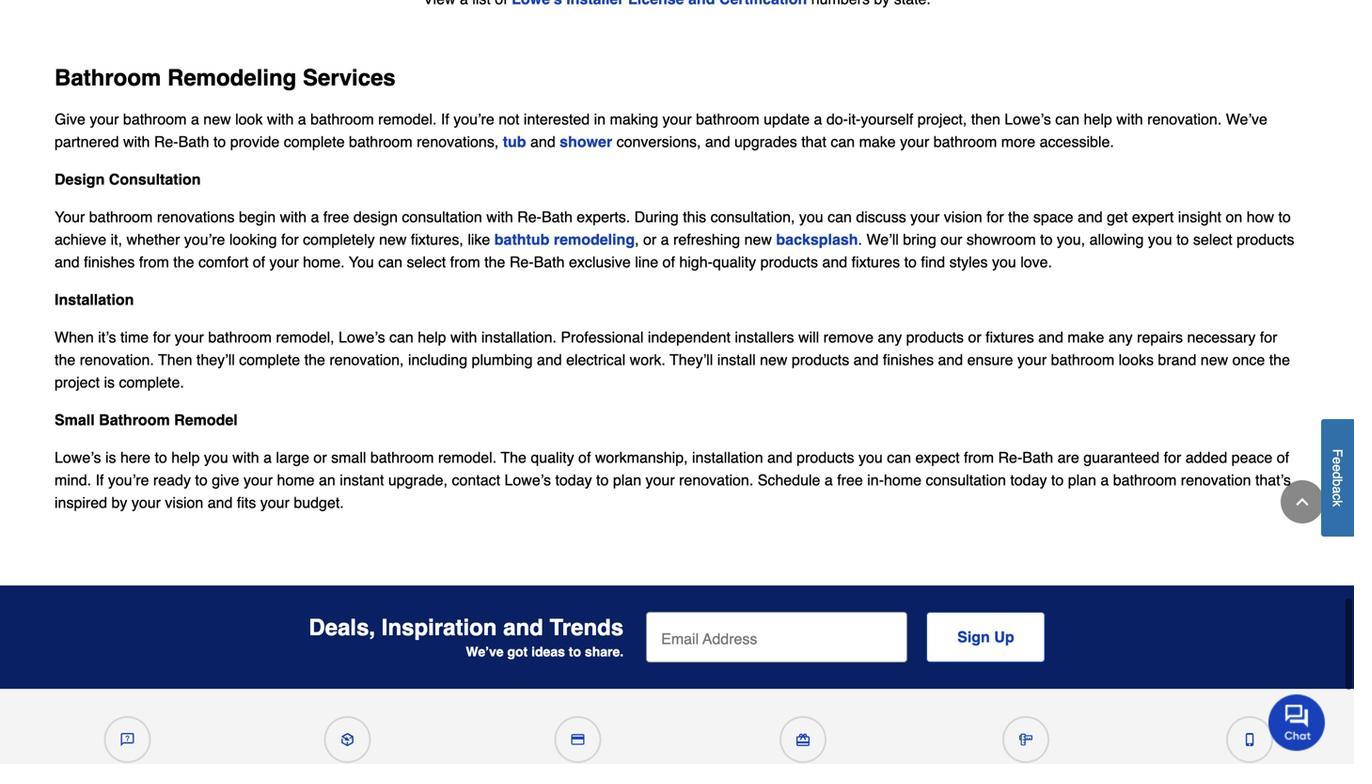 Task type: vqa. For each thing, say whether or not it's contained in the screenshot.
the 'batteries'
no



Task type: locate. For each thing, give the bounding box(es) containing it.
from inside lowe's is here to help you with a large or small bathroom remodel. the quality of workmanship, installation and products you can expect from re-bath are guaranteed for added peace of mind. if you're ready to give your home an instant upgrade, contact lowe's today to plan your renovation. schedule a free in-home consultation today to plan a bathroom renovation that's inspired by your vision and fits your budget.
[[964, 449, 994, 466]]

2 vertical spatial renovation.
[[679, 472, 754, 489]]

completely
[[303, 231, 375, 248]]

tub link
[[503, 133, 526, 150]]

1 horizontal spatial vision
[[944, 208, 983, 226]]

fixtures up ensure
[[986, 329, 1034, 346]]

0 vertical spatial complete
[[284, 133, 345, 150]]

Email Address email field
[[646, 612, 908, 663]]

0 horizontal spatial today
[[555, 472, 592, 489]]

any right remove
[[878, 329, 902, 346]]

1 horizontal spatial remodel.
[[438, 449, 497, 466]]

bring
[[903, 231, 937, 248]]

0 vertical spatial you're
[[454, 110, 495, 128]]

bathroom up give
[[55, 65, 161, 91]]

2 vertical spatial you're
[[108, 472, 149, 489]]

by
[[111, 494, 127, 512]]

the
[[1009, 208, 1029, 226], [173, 253, 194, 271], [485, 253, 505, 271], [55, 351, 75, 369], [304, 351, 325, 369], [1270, 351, 1291, 369]]

remodel. inside lowe's is here to help you with a large or small bathroom remodel. the quality of workmanship, installation and products you can expect from re-bath are guaranteed for added peace of mind. if you're ready to give your home an instant upgrade, contact lowe's today to plan your renovation. schedule a free in-home consultation today to plan a bathroom renovation that's inspired by your vision and fits your budget.
[[438, 449, 497, 466]]

can inside your bathroom renovations begin with a free design consultation with re-bath experts. during this consultation, you can discuss your vision for the space and get expert insight on how to achieve it, whether you're looking for completely new fixtures, like
[[828, 208, 852, 226]]

0 vertical spatial help
[[1084, 110, 1113, 128]]

1 vertical spatial free
[[837, 472, 863, 489]]

bathroom up "here"
[[99, 411, 170, 429]]

new down design
[[379, 231, 407, 248]]

1 horizontal spatial free
[[837, 472, 863, 489]]

home
[[277, 472, 315, 489], [884, 472, 922, 489]]

0 vertical spatial if
[[441, 110, 449, 128]]

1 vertical spatial select
[[407, 253, 446, 271]]

the down remodel,
[[304, 351, 325, 369]]

mobile image
[[1244, 734, 1257, 747]]

contact
[[452, 472, 500, 489]]

shower link
[[560, 133, 613, 150]]

you're for consultation
[[184, 231, 225, 248]]

bathroom
[[55, 65, 161, 91], [99, 411, 170, 429]]

is inside lowe's is here to help you with a large or small bathroom remodel. the quality of workmanship, installation and products you can expect from re-bath are guaranteed for added peace of mind. if you're ready to give your home an instant upgrade, contact lowe's today to plan your renovation. schedule a free in-home consultation today to plan a bathroom renovation that's inspired by your vision and fits your budget.
[[105, 449, 116, 466]]

lowe's down the
[[505, 472, 551, 489]]

finishes left ensure
[[883, 351, 934, 369]]

and up got
[[503, 615, 544, 641]]

you up give
[[204, 449, 228, 466]]

1 horizontal spatial finishes
[[883, 351, 934, 369]]

bath left are at bottom
[[1023, 449, 1054, 466]]

any up looks
[[1109, 329, 1133, 346]]

select down insight
[[1194, 231, 1233, 248]]

lowe's
[[1005, 110, 1051, 128], [339, 329, 385, 346], [55, 449, 101, 466], [505, 472, 551, 489]]

0 vertical spatial consultation
[[402, 208, 482, 226]]

1 horizontal spatial from
[[450, 253, 480, 271]]

necessary
[[1188, 329, 1256, 346]]

re- up bathtub
[[518, 208, 542, 226]]

or inside the when it's time for your bathroom remodel, lowe's can help with installation. professional independent installers will remove any products or fixtures and make any repairs necessary for the renovation. then they'll complete the renovation, including plumbing and electrical work. they'll install new products and finishes and ensure your bathroom looks brand new once the project is complete.
[[968, 329, 982, 346]]

you down 'showroom'
[[992, 253, 1017, 271]]

1 horizontal spatial we've
[[1226, 110, 1268, 128]]

it-
[[848, 110, 861, 128]]

we've inside deals, inspiration and trends we've got ideas to share.
[[466, 645, 504, 660]]

make down yourself
[[859, 133, 896, 150]]

renovation
[[1181, 472, 1252, 489]]

make left repairs
[[1068, 329, 1105, 346]]

a up "completely"
[[311, 208, 319, 226]]

professional
[[561, 329, 644, 346]]

help up ready on the bottom left
[[171, 449, 200, 466]]

you're down "here"
[[108, 472, 149, 489]]

0 horizontal spatial we've
[[466, 645, 504, 660]]

0 vertical spatial or
[[643, 231, 657, 248]]

renovation. inside the when it's time for your bathroom remodel, lowe's can help with installation. professional independent installers will remove any products or fixtures and make any repairs necessary for the renovation. then they'll complete the renovation, including plumbing and electrical work. they'll install new products and finishes and ensure your bathroom looks brand new once the project is complete.
[[80, 351, 154, 369]]

1 horizontal spatial if
[[441, 110, 449, 128]]

1 horizontal spatial any
[[1109, 329, 1133, 346]]

if
[[441, 110, 449, 128], [96, 472, 104, 489]]

1 horizontal spatial today
[[1011, 472, 1047, 489]]

gift card image
[[797, 734, 810, 747]]

bath up the 'bathtub remodeling' link
[[542, 208, 573, 226]]

0 horizontal spatial consultation
[[402, 208, 482, 226]]

with inside lowe's is here to help you with a large or small bathroom remodel. the quality of workmanship, installation and products you can expect from re-bath are guaranteed for added peace of mind. if you're ready to give your home an instant upgrade, contact lowe's today to plan your renovation. schedule a free in-home consultation today to plan a bathroom renovation that's inspired by your vision and fits your budget.
[[232, 449, 259, 466]]

added
[[1186, 449, 1228, 466]]

to inside give your bathroom a new look with a bathroom remodel. if you're not interested in making your bathroom update a do-it-yourself project, then lowe's can help with renovation. we've partnered with re-bath to provide complete bathroom renovations,
[[214, 133, 226, 150]]

achieve
[[55, 231, 106, 248]]

0 horizontal spatial plan
[[613, 472, 642, 489]]

remodel
[[174, 411, 238, 429]]

1 horizontal spatial you're
[[184, 231, 225, 248]]

1 vertical spatial we've
[[466, 645, 504, 660]]

consultation up fixtures,
[[402, 208, 482, 226]]

your
[[90, 110, 119, 128], [663, 110, 692, 128], [900, 133, 930, 150], [911, 208, 940, 226], [270, 253, 299, 271], [175, 329, 204, 346], [1018, 351, 1047, 369], [244, 472, 273, 489], [646, 472, 675, 489], [132, 494, 161, 512], [260, 494, 290, 512]]

install
[[717, 351, 756, 369]]

is left "here"
[[105, 449, 116, 466]]

do-
[[827, 110, 848, 128]]

.   we'll bring our showroom to you, allowing you to select products and finishes from the comfort of your home. you can select from the re-bath exclusive line of high-quality products and fixtures to find styles you love.
[[55, 231, 1295, 271]]

and left ensure
[[938, 351, 963, 369]]

if up renovations,
[[441, 110, 449, 128]]

your down looking
[[270, 253, 299, 271]]

this
[[683, 208, 707, 226]]

fixtures
[[852, 253, 900, 271], [986, 329, 1034, 346]]

from down the like
[[450, 253, 480, 271]]

can up backsplash
[[828, 208, 852, 226]]

on
[[1226, 208, 1243, 226]]

and inside deals, inspiration and trends we've got ideas to share.
[[503, 615, 544, 641]]

from
[[139, 253, 169, 271], [450, 253, 480, 271], [964, 449, 994, 466]]

1 vertical spatial help
[[418, 329, 446, 346]]

with inside the when it's time for your bathroom remodel, lowe's can help with installation. professional independent installers will remove any products or fixtures and make any repairs necessary for the renovation. then they'll complete the renovation, including plumbing and electrical work. they'll install new products and finishes and ensure your bathroom looks brand new once the project is complete.
[[451, 329, 477, 346]]

your right ensure
[[1018, 351, 1047, 369]]

bathroom inside your bathroom renovations begin with a free design consultation with re-bath experts. during this consultation, you can discuss your vision for the space and get expert insight on how to achieve it, whether you're looking for completely new fixtures, like
[[89, 208, 153, 226]]

1 home from the left
[[277, 472, 315, 489]]

bath inside .   we'll bring our showroom to you, allowing you to select products and finishes from the comfort of your home. you can select from the re-bath exclusive line of high-quality products and fixtures to find styles you love.
[[534, 253, 565, 271]]

can up accessible.
[[1056, 110, 1080, 128]]

1 horizontal spatial plan
[[1068, 472, 1097, 489]]

from for the
[[964, 449, 994, 466]]

services
[[303, 65, 396, 91]]

complete.
[[119, 374, 184, 391]]

to inside your bathroom renovations begin with a free design consultation with re-bath experts. during this consultation, you can discuss your vision for the space and get expert insight on how to achieve it, whether you're looking for completely new fixtures, like
[[1279, 208, 1291, 226]]

0 horizontal spatial you're
[[108, 472, 149, 489]]

1 horizontal spatial help
[[418, 329, 446, 346]]

to right ideas
[[569, 645, 581, 660]]

finishes down it,
[[84, 253, 135, 271]]

help
[[1084, 110, 1113, 128], [418, 329, 446, 346], [171, 449, 200, 466]]

1 vertical spatial quality
[[531, 449, 574, 466]]

update
[[764, 110, 810, 128]]

backsplash link
[[776, 231, 858, 248]]

you
[[799, 208, 824, 226], [1148, 231, 1173, 248], [992, 253, 1017, 271], [204, 449, 228, 466], [859, 449, 883, 466]]

1 vertical spatial is
[[105, 449, 116, 466]]

you're inside give your bathroom a new look with a bathroom remodel. if you're not interested in making your bathroom update a do-it-yourself project, then lowe's can help with renovation. we've partnered with re-bath to provide complete bathroom renovations,
[[454, 110, 495, 128]]

2 horizontal spatial renovation.
[[1148, 110, 1222, 128]]

ready
[[153, 472, 191, 489]]

1 vertical spatial you're
[[184, 231, 225, 248]]

0 horizontal spatial finishes
[[84, 253, 135, 271]]

complete right provide
[[284, 133, 345, 150]]

quality down refreshing
[[713, 253, 756, 271]]

and down installation.
[[537, 351, 562, 369]]

help inside lowe's is here to help you with a large or small bathroom remodel. the quality of workmanship, installation and products you can expect from re-bath are guaranteed for added peace of mind. if you're ready to give your home an instant upgrade, contact lowe's today to plan your renovation. schedule a free in-home consultation today to plan a bathroom renovation that's inspired by your vision and fits your budget.
[[171, 449, 200, 466]]

0 vertical spatial remodel.
[[378, 110, 437, 128]]

products down backsplash
[[761, 253, 818, 271]]

1 horizontal spatial renovation.
[[679, 472, 754, 489]]

2 horizontal spatial from
[[964, 449, 994, 466]]

or
[[643, 231, 657, 248], [968, 329, 982, 346], [314, 449, 327, 466]]

0 horizontal spatial or
[[314, 449, 327, 466]]

your down project,
[[900, 133, 930, 150]]

.
[[858, 231, 863, 248]]

home down large
[[277, 472, 315, 489]]

can inside the when it's time for your bathroom remodel, lowe's can help with installation. professional independent installers will remove any products or fixtures and make any repairs necessary for the renovation. then they'll complete the renovation, including plumbing and electrical work. they'll install new products and finishes and ensure your bathroom looks brand new once the project is complete.
[[389, 329, 414, 346]]

remodel. up renovations,
[[378, 110, 437, 128]]

0 horizontal spatial free
[[323, 208, 349, 226]]

tub and shower conversions, and upgrades that can make your bathroom more accessible.
[[503, 133, 1114, 150]]

finishes inside .   we'll bring our showroom to you, allowing you to select products and finishes from the comfort of your home. you can select from the re-bath exclusive line of high-quality products and fixtures to find styles you love.
[[84, 253, 135, 271]]

0 vertical spatial quality
[[713, 253, 756, 271]]

0 vertical spatial is
[[104, 374, 115, 391]]

re- up consultation
[[154, 133, 178, 150]]

accessible.
[[1040, 133, 1114, 150]]

0 horizontal spatial vision
[[165, 494, 203, 512]]

0 vertical spatial finishes
[[84, 253, 135, 271]]

1 horizontal spatial select
[[1194, 231, 1233, 248]]

0 vertical spatial vision
[[944, 208, 983, 226]]

shower
[[560, 133, 613, 150]]

insight
[[1178, 208, 1222, 226]]

bathroom
[[123, 110, 187, 128], [311, 110, 374, 128], [696, 110, 760, 128], [349, 133, 413, 150], [934, 133, 997, 150], [89, 208, 153, 226], [208, 329, 272, 346], [1051, 351, 1115, 369], [371, 449, 434, 466], [1113, 472, 1177, 489]]

bathtub
[[495, 231, 550, 248]]

styles
[[950, 253, 988, 271]]

1 horizontal spatial consultation
[[926, 472, 1006, 489]]

2 vertical spatial help
[[171, 449, 200, 466]]

0 horizontal spatial quality
[[531, 449, 574, 466]]

2 horizontal spatial help
[[1084, 110, 1113, 128]]

products inside lowe's is here to help you with a large or small bathroom remodel. the quality of workmanship, installation and products you can expect from re-bath are guaranteed for added peace of mind. if you're ready to give your home an instant upgrade, contact lowe's today to plan your renovation. schedule a free in-home consultation today to plan a bathroom renovation that's inspired by your vision and fits your budget.
[[797, 449, 855, 466]]

consultation
[[402, 208, 482, 226], [926, 472, 1006, 489]]

0 horizontal spatial renovation.
[[80, 351, 154, 369]]

0 horizontal spatial if
[[96, 472, 104, 489]]

to up ready on the bottom left
[[155, 449, 167, 466]]

a down during
[[661, 231, 669, 248]]

re- left are at bottom
[[999, 449, 1023, 466]]

guaranteed
[[1084, 449, 1160, 466]]

bathtub remodeling , or a refreshing new backsplash
[[495, 231, 858, 248]]

0 vertical spatial fixtures
[[852, 253, 900, 271]]

1 horizontal spatial home
[[884, 472, 922, 489]]

bath inside lowe's is here to help you with a large or small bathroom remodel. the quality of workmanship, installation and products you can expect from re-bath are guaranteed for added peace of mind. if you're ready to give your home an instant upgrade, contact lowe's today to plan your renovation. schedule a free in-home consultation today to plan a bathroom renovation that's inspired by your vision and fits your budget.
[[1023, 449, 1054, 466]]

with
[[267, 110, 294, 128], [1117, 110, 1144, 128], [123, 133, 150, 150], [280, 208, 307, 226], [487, 208, 513, 226], [451, 329, 477, 346], [232, 449, 259, 466]]

got
[[507, 645, 528, 660]]

can
[[1056, 110, 1080, 128], [831, 133, 855, 150], [828, 208, 852, 226], [378, 253, 403, 271], [389, 329, 414, 346], [887, 449, 912, 466]]

we've
[[1226, 110, 1268, 128], [466, 645, 504, 660]]

quality inside lowe's is here to help you with a large or small bathroom remodel. the quality of workmanship, installation and products you can expect from re-bath are guaranteed for added peace of mind. if you're ready to give your home an instant upgrade, contact lowe's today to plan your renovation. schedule a free in-home consultation today to plan a bathroom renovation that's inspired by your vision and fits your budget.
[[531, 449, 574, 466]]

and left upgrades
[[705, 133, 731, 150]]

any
[[878, 329, 902, 346], [1109, 329, 1133, 346]]

plan
[[613, 472, 642, 489], [1068, 472, 1097, 489]]

can right you
[[378, 253, 403, 271]]

1 horizontal spatial quality
[[713, 253, 756, 271]]

0 horizontal spatial fixtures
[[852, 253, 900, 271]]

0 vertical spatial we've
[[1226, 110, 1268, 128]]

can up renovation,
[[389, 329, 414, 346]]

bath
[[178, 133, 209, 150], [542, 208, 573, 226], [534, 253, 565, 271], [1023, 449, 1054, 466]]

bath inside give your bathroom a new look with a bathroom remodel. if you're not interested in making your bathroom update a do-it-yourself project, then lowe's can help with renovation. we've partnered with re-bath to provide complete bathroom renovations,
[[178, 133, 209, 150]]

e up d in the bottom right of the page
[[1331, 457, 1346, 465]]

from down whether
[[139, 253, 169, 271]]

0 horizontal spatial remodel.
[[378, 110, 437, 128]]

a left the do-
[[814, 110, 823, 128]]

1 horizontal spatial make
[[1068, 329, 1105, 346]]

1 horizontal spatial fixtures
[[986, 329, 1034, 346]]

making
[[610, 110, 659, 128]]

2 horizontal spatial you're
[[454, 110, 495, 128]]

2 today from the left
[[1011, 472, 1047, 489]]

your up then
[[175, 329, 204, 346]]

re- down bathtub
[[510, 253, 534, 271]]

1 e from the top
[[1331, 457, 1346, 465]]

2 home from the left
[[884, 472, 922, 489]]

customer care image
[[121, 734, 134, 747]]

design
[[354, 208, 398, 226]]

you're inside lowe's is here to help you with a large or small bathroom remodel. the quality of workmanship, installation and products you can expect from re-bath are guaranteed for added peace of mind. if you're ready to give your home an instant upgrade, contact lowe's today to plan your renovation. schedule a free in-home consultation today to plan a bathroom renovation that's inspired by your vision and fits your budget.
[[108, 472, 149, 489]]

re- inside your bathroom renovations begin with a free design consultation with re-bath experts. during this consultation, you can discuss your vision for the space and get expert insight on how to achieve it, whether you're looking for completely new fixtures, like
[[518, 208, 542, 226]]

free up "completely"
[[323, 208, 349, 226]]

1 vertical spatial fixtures
[[986, 329, 1034, 346]]

2 vertical spatial or
[[314, 449, 327, 466]]

new left look
[[203, 110, 231, 128]]

to down workmanship,
[[596, 472, 609, 489]]

small
[[331, 449, 366, 466]]

0 vertical spatial free
[[323, 208, 349, 226]]

lowe's is here to help you with a large or small bathroom remodel. the quality of workmanship, installation and products you can expect from re-bath are guaranteed for added peace of mind. if you're ready to give your home an instant upgrade, contact lowe's today to plan your renovation. schedule a free in-home consultation today to plan a bathroom renovation that's inspired by your vision and fits your budget.
[[55, 449, 1291, 512]]

during
[[635, 208, 679, 226]]

you inside your bathroom renovations begin with a free design consultation with re-bath experts. during this consultation, you can discuss your vision for the space and get expert insight on how to achieve it, whether you're looking for completely new fixtures, like
[[799, 208, 824, 226]]

the down the like
[[485, 253, 505, 271]]

plan down workmanship,
[[613, 472, 642, 489]]

to
[[214, 133, 226, 150], [1279, 208, 1291, 226], [1040, 231, 1053, 248], [1177, 231, 1189, 248], [905, 253, 917, 271], [155, 449, 167, 466], [195, 472, 208, 489], [596, 472, 609, 489], [1052, 472, 1064, 489], [569, 645, 581, 660]]

0 horizontal spatial home
[[277, 472, 315, 489]]

home down 'expect'
[[884, 472, 922, 489]]

you're inside your bathroom renovations begin with a free design consultation with re-bath experts. during this consultation, you can discuss your vision for the space and get expert insight on how to achieve it, whether you're looking for completely new fixtures, like
[[184, 231, 225, 248]]

help inside give your bathroom a new look with a bathroom remodel. if you're not interested in making your bathroom update a do-it-yourself project, then lowe's can help with renovation. we've partnered with re-bath to provide complete bathroom renovations,
[[1084, 110, 1113, 128]]

1 vertical spatial vision
[[165, 494, 203, 512]]

is inside the when it's time for your bathroom remodel, lowe's can help with installation. professional independent installers will remove any products or fixtures and make any repairs necessary for the renovation. then they'll complete the renovation, including plumbing and electrical work. they'll install new products and finishes and ensure your bathroom looks brand new once the project is complete.
[[104, 374, 115, 391]]

your inside .   we'll bring our showroom to you, allowing you to select products and finishes from the comfort of your home. you can select from the re-bath exclusive line of high-quality products and fixtures to find styles you love.
[[270, 253, 299, 271]]

1 vertical spatial make
[[1068, 329, 1105, 346]]

help up accessible.
[[1084, 110, 1113, 128]]

1 vertical spatial remodel.
[[438, 449, 497, 466]]

to left provide
[[214, 133, 226, 150]]

inspired
[[55, 494, 107, 512]]

can inside give your bathroom a new look with a bathroom remodel. if you're not interested in making your bathroom update a do-it-yourself project, then lowe's can help with renovation. we've partnered with re-bath to provide complete bathroom renovations,
[[1056, 110, 1080, 128]]

make inside the when it's time for your bathroom remodel, lowe's can help with installation. professional independent installers will remove any products or fixtures and make any repairs necessary for the renovation. then they'll complete the renovation, including plumbing and electrical work. they'll install new products and finishes and ensure your bathroom looks brand new once the project is complete.
[[1068, 329, 1105, 346]]

is
[[104, 374, 115, 391], [105, 449, 116, 466]]

it,
[[111, 231, 122, 248]]

you're down renovations
[[184, 231, 225, 248]]

and inside your bathroom renovations begin with a free design consultation with re-bath experts. during this consultation, you can discuss your vision for the space and get expert insight on how to achieve it, whether you're looking for completely new fixtures, like
[[1078, 208, 1103, 226]]

complete inside the when it's time for your bathroom remodel, lowe's can help with installation. professional independent installers will remove any products or fixtures and make any repairs necessary for the renovation. then they'll complete the renovation, including plumbing and electrical work. they'll install new products and finishes and ensure your bathroom looks brand new once the project is complete.
[[239, 351, 300, 369]]

vision down ready on the bottom left
[[165, 494, 203, 512]]

your inside your bathroom renovations begin with a free design consultation with re-bath experts. during this consultation, you can discuss your vision for the space and get expert insight on how to achieve it, whether you're looking for completely new fixtures, like
[[911, 208, 940, 226]]

for inside lowe's is here to help you with a large or small bathroom remodel. the quality of workmanship, installation and products you can expect from re-bath are guaranteed for added peace of mind. if you're ready to give your home an instant upgrade, contact lowe's today to plan your renovation. schedule a free in-home consultation today to plan a bathroom renovation that's inspired by your vision and fits your budget.
[[1164, 449, 1182, 466]]

the down whether
[[173, 253, 194, 271]]

1 vertical spatial consultation
[[926, 472, 1006, 489]]

consultation
[[109, 171, 201, 188]]

lowe's inside give your bathroom a new look with a bathroom remodel. if you're not interested in making your bathroom update a do-it-yourself project, then lowe's can help with renovation. we've partnered with re-bath to provide complete bathroom renovations,
[[1005, 110, 1051, 128]]

products down find
[[906, 329, 964, 346]]

1 vertical spatial complete
[[239, 351, 300, 369]]

2 any from the left
[[1109, 329, 1133, 346]]

1 vertical spatial or
[[968, 329, 982, 346]]

help up including
[[418, 329, 446, 346]]

1 vertical spatial renovation.
[[80, 351, 154, 369]]

complete inside give your bathroom a new look with a bathroom remodel. if you're not interested in making your bathroom update a do-it-yourself project, then lowe's can help with renovation. we've partnered with re-bath to provide complete bathroom renovations,
[[284, 133, 345, 150]]

find
[[921, 253, 946, 271]]

0 horizontal spatial help
[[171, 449, 200, 466]]

or inside lowe's is here to help you with a large or small bathroom remodel. the quality of workmanship, installation and products you can expect from re-bath are guaranteed for added peace of mind. if you're ready to give your home an instant upgrade, contact lowe's today to plan your renovation. schedule a free in-home consultation today to plan a bathroom renovation that's inspired by your vision and fits your budget.
[[314, 449, 327, 466]]

0 vertical spatial renovation.
[[1148, 110, 1222, 128]]

home.
[[303, 253, 345, 271]]

2 horizontal spatial or
[[968, 329, 982, 346]]

1 vertical spatial finishes
[[883, 351, 934, 369]]

0 horizontal spatial any
[[878, 329, 902, 346]]

are
[[1058, 449, 1080, 466]]

and down interested
[[531, 133, 556, 150]]

for up once
[[1260, 329, 1278, 346]]

an
[[319, 472, 336, 489]]

lowe's up renovation,
[[339, 329, 385, 346]]

can left 'expect'
[[887, 449, 912, 466]]

bath inside your bathroom renovations begin with a free design consultation with re-bath experts. during this consultation, you can discuss your vision for the space and get expert insight on how to achieve it, whether you're looking for completely new fixtures, like
[[542, 208, 573, 226]]

1 vertical spatial if
[[96, 472, 104, 489]]

for up then
[[153, 329, 171, 346]]

to left find
[[905, 253, 917, 271]]

a inside the f e e d b a c k button
[[1331, 487, 1346, 494]]

0 vertical spatial make
[[859, 133, 896, 150]]

can down the do-
[[831, 133, 855, 150]]

lowe's up more
[[1005, 110, 1051, 128]]

renovation. inside lowe's is here to help you with a large or small bathroom remodel. the quality of workmanship, installation and products you can expect from re-bath are guaranteed for added peace of mind. if you're ready to give your home an instant upgrade, contact lowe's today to plan your renovation. schedule a free in-home consultation today to plan a bathroom renovation that's inspired by your vision and fits your budget.
[[679, 472, 754, 489]]

bath down the 'bathtub remodeling' link
[[534, 253, 565, 271]]

plan down are at bottom
[[1068, 472, 1097, 489]]

complete down remodel,
[[239, 351, 300, 369]]

fixtures inside .   we'll bring our showroom to you, allowing you to select products and finishes from the comfort of your home. you can select from the re-bath exclusive line of high-quality products and fixtures to find styles you love.
[[852, 253, 900, 271]]

re-
[[154, 133, 178, 150], [518, 208, 542, 226], [510, 253, 534, 271], [999, 449, 1023, 466]]

consultation down 'expect'
[[926, 472, 1006, 489]]



Task type: describe. For each thing, give the bounding box(es) containing it.
remodeling
[[167, 65, 297, 91]]

for up 'showroom'
[[987, 208, 1004, 226]]

your right fits
[[260, 494, 290, 512]]

if inside lowe's is here to help you with a large or small bathroom remodel. the quality of workmanship, installation and products you can expect from re-bath are guaranteed for added peace of mind. if you're ready to give your home an instant upgrade, contact lowe's today to plan your renovation. schedule a free in-home consultation today to plan a bathroom renovation that's inspired by your vision and fits your budget.
[[96, 472, 104, 489]]

lowe's inside the when it's time for your bathroom remodel, lowe's can help with installation. professional independent installers will remove any products or fixtures and make any repairs necessary for the renovation. then they'll complete the renovation, including plumbing and electrical work. they'll install new products and finishes and ensure your bathroom looks brand new once the project is complete.
[[339, 329, 385, 346]]

a left large
[[263, 449, 272, 466]]

once
[[1233, 351, 1265, 369]]

large
[[276, 449, 309, 466]]

c
[[1331, 494, 1346, 501]]

up
[[995, 629, 1015, 646]]

that's
[[1256, 472, 1291, 489]]

in
[[594, 110, 606, 128]]

of right line
[[663, 253, 675, 271]]

it's
[[98, 329, 116, 346]]

consultation inside lowe's is here to help you with a large or small bathroom remodel. the quality of workmanship, installation and products you can expect from re-bath are guaranteed for added peace of mind. if you're ready to give your home an instant upgrade, contact lowe's today to plan your renovation. schedule a free in-home consultation today to plan a bathroom renovation that's inspired by your vision and fits your budget.
[[926, 472, 1006, 489]]

comfort
[[198, 253, 249, 271]]

remodel. inside give your bathroom a new look with a bathroom remodel. if you're not interested in making your bathroom update a do-it-yourself project, then lowe's can help with renovation. we've partnered with re-bath to provide complete bathroom renovations,
[[378, 110, 437, 128]]

and down give
[[208, 494, 233, 512]]

the right once
[[1270, 351, 1291, 369]]

independent
[[648, 329, 731, 346]]

of left workmanship,
[[579, 449, 591, 466]]

renovation,
[[330, 351, 404, 369]]

renovation. inside give your bathroom a new look with a bathroom remodel. if you're not interested in making your bathroom update a do-it-yourself project, then lowe's can help with renovation. we've partnered with re-bath to provide complete bathroom renovations,
[[1148, 110, 1222, 128]]

they'll
[[197, 351, 235, 369]]

to down are at bottom
[[1052, 472, 1064, 489]]

a inside your bathroom renovations begin with a free design consultation with re-bath experts. during this consultation, you can discuss your vision for the space and get expert insight on how to achieve it, whether you're looking for completely new fixtures, like
[[311, 208, 319, 226]]

1 today from the left
[[555, 472, 592, 489]]

the inside your bathroom renovations begin with a free design consultation with re-bath experts. during this consultation, you can discuss your vision for the space and get expert insight on how to achieve it, whether you're looking for completely new fixtures, like
[[1009, 208, 1029, 226]]

f
[[1331, 449, 1346, 457]]

the down when on the top left
[[55, 351, 75, 369]]

can inside lowe's is here to help you with a large or small bathroom remodel. the quality of workmanship, installation and products you can expect from re-bath are guaranteed for added peace of mind. if you're ready to give your home an instant upgrade, contact lowe's today to plan your renovation. schedule a free in-home consultation today to plan a bathroom renovation that's inspired by your vision and fits your budget.
[[887, 449, 912, 466]]

ideas
[[532, 645, 565, 660]]

small
[[55, 411, 95, 429]]

share.
[[585, 645, 624, 660]]

re- inside give your bathroom a new look with a bathroom remodel. if you're not interested in making your bathroom update a do-it-yourself project, then lowe's can help with renovation. we've partnered with re-bath to provide complete bathroom renovations,
[[154, 133, 178, 150]]

for right looking
[[281, 231, 299, 248]]

your up conversions,
[[663, 110, 692, 128]]

new down necessary
[[1201, 351, 1229, 369]]

you up "in-"
[[859, 449, 883, 466]]

help inside the when it's time for your bathroom remodel, lowe's can help with installation. professional independent installers will remove any products or fixtures and make any repairs necessary for the renovation. then they'll complete the renovation, including plumbing and electrical work. they'll install new products and finishes and ensure your bathroom looks brand new once the project is complete.
[[418, 329, 446, 346]]

chat invite button image
[[1269, 694, 1326, 752]]

renovations
[[157, 208, 235, 226]]

line
[[635, 253, 659, 271]]

project
[[55, 374, 100, 391]]

to left give
[[195, 472, 208, 489]]

brand
[[1158, 351, 1197, 369]]

interested
[[524, 110, 590, 128]]

design
[[55, 171, 105, 188]]

0 vertical spatial select
[[1194, 231, 1233, 248]]

your down workmanship,
[[646, 472, 675, 489]]

and down achieve
[[55, 253, 80, 271]]

to down space
[[1040, 231, 1053, 248]]

your bathroom renovations begin with a free design consultation with re-bath experts. during this consultation, you can discuss your vision for the space and get expert insight on how to achieve it, whether you're looking for completely new fixtures, like
[[55, 208, 1291, 248]]

we'll
[[867, 231, 899, 248]]

tub
[[503, 133, 526, 150]]

begin
[[239, 208, 276, 226]]

1 plan from the left
[[613, 472, 642, 489]]

yourself
[[861, 110, 914, 128]]

provide
[[230, 133, 280, 150]]

get
[[1107, 208, 1128, 226]]

project,
[[918, 110, 967, 128]]

not
[[499, 110, 520, 128]]

0 vertical spatial bathroom
[[55, 65, 161, 91]]

fixtures,
[[411, 231, 464, 248]]

repairs
[[1137, 329, 1183, 346]]

like
[[468, 231, 490, 248]]

sign up button
[[927, 612, 1046, 663]]

remove
[[824, 329, 874, 346]]

fixtures inside the when it's time for your bathroom remodel, lowe's can help with installation. professional independent installers will remove any products or fixtures and make any repairs necessary for the renovation. then they'll complete the renovation, including plumbing and electrical work. they'll install new products and finishes and ensure your bathroom looks brand new once the project is complete.
[[986, 329, 1034, 346]]

your right by
[[132, 494, 161, 512]]

to inside deals, inspiration and trends we've got ideas to share.
[[569, 645, 581, 660]]

we've inside give your bathroom a new look with a bathroom remodel. if you're not interested in making your bathroom update a do-it-yourself project, then lowe's can help with renovation. we've partnered with re-bath to provide complete bathroom renovations,
[[1226, 110, 1268, 128]]

consultation inside your bathroom renovations begin with a free design consultation with re-bath experts. during this consultation, you can discuss your vision for the space and get expert insight on how to achieve it, whether you're looking for completely new fixtures, like
[[402, 208, 482, 226]]

remodeling
[[554, 231, 635, 248]]

refreshing
[[674, 231, 740, 248]]

installation.
[[481, 329, 557, 346]]

deals, inspiration and trends we've got ideas to share.
[[309, 615, 624, 660]]

allowing
[[1090, 231, 1144, 248]]

a right look
[[298, 110, 306, 128]]

pickup image
[[341, 734, 354, 747]]

0 horizontal spatial from
[[139, 253, 169, 271]]

looks
[[1119, 351, 1154, 369]]

you down expert
[[1148, 231, 1173, 248]]

free inside lowe's is here to help you with a large or small bathroom remodel. the quality of workmanship, installation and products you can expect from re-bath are guaranteed for added peace of mind. if you're ready to give your home an instant upgrade, contact lowe's today to plan your renovation. schedule a free in-home consultation today to plan a bathroom renovation that's inspired by your vision and fits your budget.
[[837, 472, 863, 489]]

give your bathroom a new look with a bathroom remodel. if you're not interested in making your bathroom update a do-it-yourself project, then lowe's can help with renovation. we've partnered with re-bath to provide complete bathroom renovations,
[[55, 110, 1268, 150]]

a down guaranteed at the right bottom of the page
[[1101, 472, 1109, 489]]

that
[[802, 133, 827, 150]]

lowe's up mind.
[[55, 449, 101, 466]]

sign up form
[[646, 612, 1046, 663]]

when
[[55, 329, 94, 346]]

whether
[[127, 231, 180, 248]]

upgrades
[[735, 133, 797, 150]]

of down looking
[[253, 253, 265, 271]]

2 e from the top
[[1331, 465, 1346, 472]]

including
[[408, 351, 468, 369]]

high-
[[679, 253, 713, 271]]

inspiration
[[382, 615, 497, 641]]

and down remove
[[854, 351, 879, 369]]

small bathroom remodel
[[55, 411, 238, 429]]

then
[[971, 110, 1001, 128]]

1 vertical spatial bathroom
[[99, 411, 170, 429]]

workmanship,
[[595, 449, 688, 466]]

more
[[1002, 133, 1036, 150]]

consultation,
[[711, 208, 795, 226]]

showroom
[[967, 231, 1036, 248]]

when it's time for your bathroom remodel, lowe's can help with installation. professional independent installers will remove any products or fixtures and make any repairs necessary for the renovation. then they'll complete the renovation, including plumbing and electrical work. they'll install new products and finishes and ensure your bathroom looks brand new once the project is complete.
[[55, 329, 1291, 391]]

scroll to top element
[[1281, 481, 1324, 524]]

dimensions image
[[1020, 734, 1033, 747]]

products down how
[[1237, 231, 1295, 248]]

k
[[1331, 501, 1346, 507]]

conversions,
[[617, 133, 701, 150]]

vision inside lowe's is here to help you with a large or small bathroom remodel. the quality of workmanship, installation and products you can expect from re-bath are guaranteed for added peace of mind. if you're ready to give your home an instant upgrade, contact lowe's today to plan your renovation. schedule a free in-home consultation today to plan a bathroom renovation that's inspired by your vision and fits your budget.
[[165, 494, 203, 512]]

quality inside .   we'll bring our showroom to you, allowing you to select products and finishes from the comfort of your home. you can select from the re-bath exclusive line of high-quality products and fixtures to find styles you love.
[[713, 253, 756, 271]]

work.
[[630, 351, 666, 369]]

trends
[[550, 615, 624, 641]]

new down consultation,
[[745, 231, 772, 248]]

chevron up image
[[1293, 493, 1312, 512]]

renovations,
[[417, 133, 499, 150]]

and down the love.
[[1039, 329, 1064, 346]]

bathroom remodeling services
[[55, 65, 396, 91]]

from for finishes
[[450, 253, 480, 271]]

vision inside your bathroom renovations begin with a free design consultation with re-bath experts. during this consultation, you can discuss your vision for the space and get expert insight on how to achieve it, whether you're looking for completely new fixtures, like
[[944, 208, 983, 226]]

partnered
[[55, 133, 119, 150]]

your
[[55, 208, 85, 226]]

credit card image
[[571, 734, 584, 747]]

of up that's
[[1277, 449, 1290, 466]]

can inside .   we'll bring our showroom to you, allowing you to select products and finishes from the comfort of your home. you can select from the re-bath exclusive line of high-quality products and fixtures to find styles you love.
[[378, 253, 403, 271]]

backsplash
[[776, 231, 858, 248]]

and down backsplash link
[[823, 253, 848, 271]]

give
[[212, 472, 239, 489]]

a right schedule
[[825, 472, 833, 489]]

new inside your bathroom renovations begin with a free design consultation with re-bath experts. during this consultation, you can discuss your vision for the space and get expert insight on how to achieve it, whether you're looking for completely new fixtures, like
[[379, 231, 407, 248]]

our
[[941, 231, 963, 248]]

a down bathroom remodeling services at the top
[[191, 110, 199, 128]]

if inside give your bathroom a new look with a bathroom remodel. if you're not interested in making your bathroom update a do-it-yourself project, then lowe's can help with renovation. we've partnered with re-bath to provide complete bathroom renovations,
[[441, 110, 449, 128]]

remodel,
[[276, 329, 335, 346]]

your up fits
[[244, 472, 273, 489]]

0 horizontal spatial make
[[859, 133, 896, 150]]

then
[[158, 351, 192, 369]]

and up schedule
[[768, 449, 793, 466]]

the
[[501, 449, 527, 466]]

b
[[1331, 479, 1346, 487]]

products down will
[[792, 351, 850, 369]]

d
[[1331, 472, 1346, 479]]

deals,
[[309, 615, 375, 641]]

finishes inside the when it's time for your bathroom remodel, lowe's can help with installation. professional independent installers will remove any products or fixtures and make any repairs necessary for the renovation. then they'll complete the renovation, including plumbing and electrical work. they'll install new products and finishes and ensure your bathroom looks brand new once the project is complete.
[[883, 351, 934, 369]]

1 any from the left
[[878, 329, 902, 346]]

free inside your bathroom renovations begin with a free design consultation with re-bath experts. during this consultation, you can discuss your vision for the space and get expert insight on how to achieve it, whether you're looking for completely new fixtures, like
[[323, 208, 349, 226]]

time
[[120, 329, 149, 346]]

in-
[[868, 472, 884, 489]]

to down insight
[[1177, 231, 1189, 248]]

re- inside lowe's is here to help you with a large or small bathroom remodel. the quality of workmanship, installation and products you can expect from re-bath are guaranteed for added peace of mind. if you're ready to give your home an instant upgrade, contact lowe's today to plan your renovation. schedule a free in-home consultation today to plan a bathroom renovation that's inspired by your vision and fits your budget.
[[999, 449, 1023, 466]]

1 horizontal spatial or
[[643, 231, 657, 248]]

installation
[[692, 449, 763, 466]]

new inside give your bathroom a new look with a bathroom remodel. if you're not interested in making your bathroom update a do-it-yourself project, then lowe's can help with renovation. we've partnered with re-bath to provide complete bathroom renovations,
[[203, 110, 231, 128]]

looking
[[229, 231, 277, 248]]

you're for large
[[108, 472, 149, 489]]

space
[[1034, 208, 1074, 226]]

your up "partnered"
[[90, 110, 119, 128]]

installers
[[735, 329, 794, 346]]

re- inside .   we'll bring our showroom to you, allowing you to select products and finishes from the comfort of your home. you can select from the re-bath exclusive line of high-quality products and fixtures to find styles you love.
[[510, 253, 534, 271]]

bathtub remodeling link
[[495, 231, 635, 248]]

new down installers
[[760, 351, 788, 369]]

0 horizontal spatial select
[[407, 253, 446, 271]]

give
[[55, 110, 86, 128]]

2 plan from the left
[[1068, 472, 1097, 489]]



